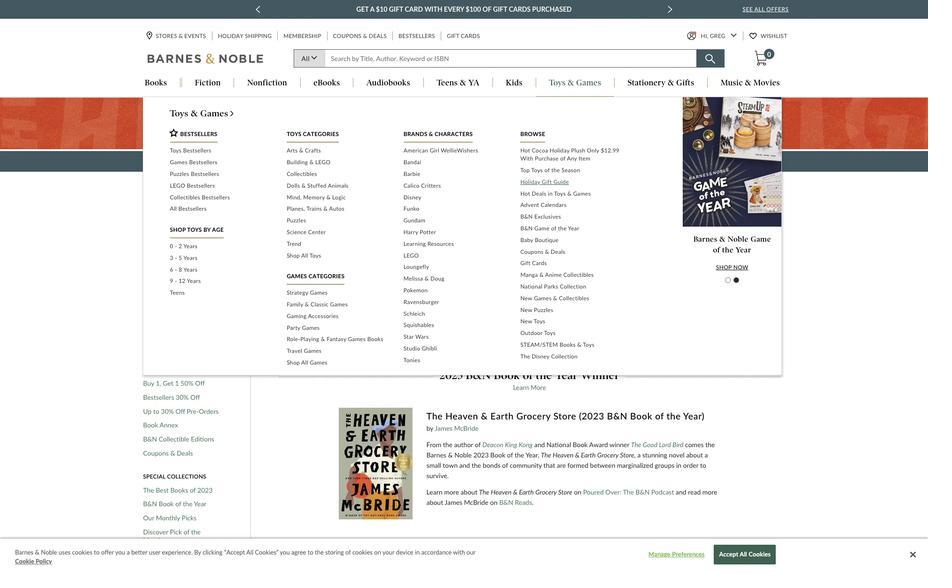 Task type: vqa. For each thing, say whether or not it's contained in the screenshot.
Type: related to Truly
no



Task type: describe. For each thing, give the bounding box(es) containing it.
book inside 2023 b&n book of the year winner learn more
[[494, 369, 520, 383]]

squishables
[[404, 322, 434, 329]]

1 horizontal spatial our
[[518, 157, 532, 166]]

toys inside button
[[549, 78, 566, 88]]

holiday left 'shipping'
[[218, 33, 243, 40]]

games categories heading
[[287, 273, 345, 285]]

learning resources link
[[404, 239, 506, 250]]

order
[[683, 462, 699, 470]]

bestsellers down games bestsellers link
[[191, 171, 219, 178]]

1 horizontal spatial gift cards link
[[520, 258, 623, 270]]

off right 1
[[195, 380, 205, 388]]

b&n down best
[[143, 501, 157, 509]]

year inside the barnes & noble game of the year
[[736, 246, 752, 255]]

1 horizontal spatial new releases link
[[279, 262, 379, 353]]

book inside 'link'
[[143, 422, 158, 430]]

gift up season
[[563, 157, 577, 166]]

events
[[184, 33, 206, 40]]

ya for teens & ya top 100
[[167, 273, 175, 281]]

in inside a stunning novel about a small town and the bonds of community that are formed between marginalized groups in order to survive.
[[676, 462, 682, 470]]

read inside "the book store discover the best books to read right now including trending titles, bookseller recommendations, new releases and more."
[[376, 206, 388, 213]]

categories for arts & crafts
[[303, 131, 339, 138]]

games inside button
[[576, 78, 601, 88]]

puzzles inside arts & crafts building & lego collectibles dolls & stuffed animals mind, memory & logic planes, trains & autos puzzles science center trend shop all toys
[[287, 217, 306, 224]]

0 vertical spatial guide
[[579, 157, 600, 166]]

0 vertical spatial collection
[[560, 283, 586, 290]]

1 horizontal spatial coming soon
[[410, 330, 448, 338]]

of inside a stunning novel about a small town and the bonds of community that are formed between marginalized groups in order to survive.
[[502, 462, 508, 470]]

1 horizontal spatial coming
[[410, 330, 432, 338]]

bookseller
[[482, 206, 510, 213]]

movies
[[754, 78, 780, 88]]

$100
[[466, 5, 481, 13]]

the inside "the book store discover the best books to read right now including trending titles, bookseller recommendations, new releases and more."
[[414, 186, 440, 204]]

coupons & deals inside the book store main content
[[143, 450, 193, 458]]

book down month
[[143, 551, 158, 559]]

1 vertical spatial collection
[[551, 353, 578, 360]]

award
[[589, 441, 608, 449]]

1 horizontal spatial soon
[[434, 330, 448, 338]]

store,
[[620, 452, 636, 460]]

age
[[212, 227, 224, 234]]

critters
[[421, 182, 441, 189]]

1 more from the left
[[444, 489, 459, 497]]

book inside comes the barnes & noble 2023 book of the year,
[[490, 452, 505, 460]]

to inside "the book store discover the best books to read right now including trending titles, bookseller recommendations, new releases and more."
[[369, 206, 375, 213]]

books inside buy one, get one 50% off books for every reader
[[496, 338, 514, 346]]

0 vertical spatial gift cards link
[[446, 32, 481, 41]]

store inside the heaven & earth grocery store (2023 b&n book of the year) by james mcbride
[[553, 411, 576, 422]]

only
[[587, 147, 599, 154]]

& inside heading
[[429, 131, 433, 138]]

gift down get a $10 gift card with every $100 of gift cards purchased link
[[447, 33, 459, 40]]

a up marginalized
[[638, 452, 641, 460]]

potter
[[420, 229, 436, 236]]

1 vertical spatial coupons & deals link
[[520, 247, 623, 258]]

2 vertical spatial grocery
[[535, 489, 557, 497]]

accessories
[[308, 313, 339, 320]]

the best books of 2023
[[143, 487, 213, 495]]

earth for store
[[491, 411, 514, 422]]

logic
[[332, 194, 346, 201]]

& inside button
[[568, 78, 574, 88]]

6
[[170, 266, 173, 273]]

and inside 'and read more about james mcbride on'
[[676, 489, 686, 497]]

the inside "the book store discover the best books to read right now including trending titles, bookseller recommendations, new releases and more."
[[328, 206, 337, 213]]

bestsellers heading
[[168, 128, 217, 143]]

games bestsellers link
[[170, 157, 273, 169]]

lego inside toys bestsellers games bestsellers puzzles bestsellers lego bestsellers collectibles bestsellers all bestsellers
[[170, 182, 185, 189]]

list containing hot cocoa holiday plush only $12.99 with purchase of any item
[[520, 145, 623, 363]]

book inside "the book store discover the best books to read right now including trending titles, bookseller recommendations, new releases and more."
[[444, 186, 477, 204]]

guide inside hot cocoa holiday plush only $12.99 with purchase of any item top toys of the season holiday gift guide hot deals in toys & games advent calendars b&n exclusives b&n game of the year baby boutique coupons & deals gift cards manga & anime collectibles national parks collection new games & collectibles new puzzles new toys outdoor toys steam/stem books & toys the disney collection
[[554, 178, 569, 186]]

in inside hot cocoa holiday plush only $12.99 with purchase of any item top toys of the season holiday gift guide hot deals in toys & games advent calendars b&n exclusives b&n game of the year baby boutique coupons & deals gift cards manga & anime collectibles national parks collection new games & collectibles new puzzles new toys outdoor toys steam/stem books & toys the disney collection
[[548, 190, 553, 197]]

0 horizontal spatial guide
[[179, 245, 196, 253]]

2023 down collections
[[197, 487, 213, 495]]

greg
[[710, 33, 726, 40]]

accordance
[[421, 549, 452, 557]]

the down b&n exclusives link
[[558, 225, 567, 232]]

b&n inside the heaven & earth grocery store (2023 b&n book of the year) by james mcbride
[[607, 411, 628, 422]]

year inside hot cocoa holiday plush only $12.99 with purchase of any item top toys of the season holiday gift guide hot deals in toys & games advent calendars b&n exclusives b&n game of the year baby boutique coupons & deals gift cards manga & anime collectibles national parks collection new games & collectibles new puzzles new toys outdoor toys steam/stem books & toys the disney collection
[[568, 225, 579, 232]]

science center link
[[287, 227, 390, 239]]

to right up
[[153, 408, 159, 416]]

plush
[[571, 147, 585, 154]]

membership link
[[283, 32, 322, 41]]

list for brands
[[404, 145, 506, 367]]

funko link
[[404, 204, 506, 215]]

ravensburger
[[404, 299, 439, 306]]

1 hot from the top
[[520, 147, 530, 154]]

get a $10 gift card with every $100 of gift cards purchased
[[356, 5, 572, 13]]

preferences
[[672, 551, 705, 559]]

new releases icon image
[[279, 262, 379, 328]]

manage
[[649, 551, 671, 559]]

1 vertical spatial cards
[[461, 33, 480, 40]]

1 vertical spatial releases
[[324, 330, 349, 338]]

shop inside strategy games family & classic games gaming accessories party games role-playing & fantasy games books travel games shop all games
[[287, 360, 300, 367]]

buy for buy 1, get 1 50% off
[[143, 380, 154, 388]]

the inside 2023 b&n book of the year winner learn more
[[536, 369, 552, 383]]

3 - from the top
[[175, 266, 177, 273]]

b&n up baby
[[520, 225, 533, 232]]

deals down $10
[[369, 33, 387, 40]]

years right 2
[[184, 243, 197, 250]]

0 horizontal spatial for
[[403, 157, 414, 166]]

disney inside hot cocoa holiday plush only $12.99 with purchase of any item top toys of the season holiday gift guide hot deals in toys & games advent calendars b&n exclusives b&n game of the year baby boutique coupons & deals gift cards manga & anime collectibles national parks collection new games & collectibles new puzzles new toys outdoor toys steam/stem books & toys the disney collection
[[532, 353, 550, 360]]

trains
[[307, 206, 322, 213]]

holiday up the advent on the right top of the page
[[520, 178, 540, 186]]

ya for teens & ya
[[468, 78, 480, 88]]

loungefly link
[[404, 262, 506, 274]]

brands & characters
[[404, 131, 473, 138]]

outdoor
[[520, 330, 543, 337]]

years right 5
[[184, 255, 197, 262]]

disney inside american girl welliewishers bandai barbie calico critters disney funko gundam harry potter learning resources lego loungefly melissa & doug pokemon ravensburger schleich squishables star wars studio ghibli tonies
[[404, 194, 422, 201]]

special for special values
[[143, 367, 166, 374]]

b&n down the book annex 'link'
[[143, 436, 157, 444]]

calico critters link
[[404, 180, 506, 192]]

james mcbride link
[[435, 425, 479, 433]]

of inside comes the barnes & noble 2023 book of the year,
[[507, 452, 513, 460]]

deals up the advent on the right top of the page
[[532, 190, 546, 197]]

the down 'bonds'
[[479, 489, 489, 497]]

hot cocoa holiday plush only $12.99 with purchase of any item link
[[520, 145, 623, 165]]

b&n left reads
[[499, 499, 513, 507]]

our monthly picks icon image
[[580, 262, 680, 328]]

family & classic games link
[[287, 299, 390, 311]]

barnes inside barnes & noble uses cookies to offer you a better user experience. by clicking "accept all cookies" you agree to the storing of cookies on your device in accordance with our cookie policy
[[15, 549, 33, 557]]

all inside toys bestsellers games bestsellers puzzles bestsellers lego bestsellers collectibles bestsellers all bestsellers
[[170, 206, 177, 213]]

of inside the barnes & noble game of the year
[[713, 246, 720, 255]]

studio ghibli link
[[404, 344, 506, 355]]

list for toys
[[287, 145, 390, 262]]

of inside discover pick of the month
[[184, 529, 189, 537]]

are
[[557, 462, 566, 470]]

sections
[[528, 235, 570, 249]]

0 vertical spatial releases
[[158, 315, 183, 323]]

0 vertical spatial 30%
[[176, 394, 189, 402]]

all inside barnes & noble uses cookies to offer you a better user experience. by clicking "accept all cookies" you agree to the storing of cookies on your device in accordance with our cookie policy
[[246, 549, 253, 557]]

read inside 'and read more about james mcbride on'
[[688, 489, 701, 497]]

manga
[[520, 272, 538, 279]]

ghibli
[[422, 345, 437, 352]]

games inside toys bestsellers games bestsellers puzzles bestsellers lego bestsellers collectibles bestsellers all bestsellers
[[170, 159, 188, 166]]

barbie
[[404, 171, 420, 178]]

1 vertical spatial learn
[[427, 489, 443, 497]]

schleich link
[[404, 309, 506, 320]]

barnes & noble game of the year
[[694, 235, 771, 255]]

deacon
[[482, 441, 503, 449]]

any
[[567, 155, 577, 162]]

uses
[[59, 549, 71, 557]]

to right 'agree' at bottom
[[308, 549, 313, 557]]

ny
[[143, 301, 152, 309]]

0 horizontal spatial coming soon link
[[143, 329, 182, 337]]

the up the store,
[[631, 441, 641, 449]]

the right over:
[[623, 489, 634, 497]]

accept all cookies
[[719, 551, 771, 559]]

cookie
[[15, 559, 34, 566]]

strategy games family & classic games gaming accessories party games role-playing & fantasy games books travel games shop all games
[[287, 290, 383, 367]]

off left pre-
[[176, 408, 185, 416]]

more
[[531, 384, 546, 392]]

hi,
[[701, 33, 709, 40]]

the disney collection link
[[520, 351, 623, 363]]

noble inside the barnes & noble game of the year
[[728, 235, 749, 244]]

0 horizontal spatial coming
[[143, 329, 165, 337]]

discover pick of the month link
[[143, 529, 221, 545]]

list for shop
[[170, 241, 273, 299]]

game inside the barnes & noble game of the year
[[751, 235, 771, 244]]

0 vertical spatial coupons & deals
[[333, 33, 387, 40]]

bestsellers down lego bestsellers link
[[202, 194, 230, 201]]

year inside 2023 b&n book of the year winner learn more
[[555, 369, 578, 383]]

2023 left "with"
[[430, 541, 453, 555]]

about for james
[[427, 499, 443, 507]]

0 for 0
[[767, 50, 771, 58]]

every inside buy one, get one 50% off books for every reader
[[525, 338, 541, 346]]

gift right $100
[[493, 5, 507, 13]]

toys inside heading
[[187, 227, 202, 234]]

0 horizontal spatial soon
[[167, 329, 182, 337]]

shop inside the book store main content
[[499, 157, 516, 166]]

schleich
[[404, 310, 425, 318]]

our monthly picks link
[[143, 515, 197, 523]]

autos
[[329, 206, 344, 213]]

get for buy one, get one 50% off books for every reader
[[518, 330, 529, 338]]

cocoa
[[532, 147, 548, 154]]

1 horizontal spatial coming soon link
[[379, 262, 479, 353]]

more inside 'and read more about james mcbride on'
[[703, 489, 717, 497]]

all right see
[[755, 6, 765, 13]]

squishables link
[[404, 320, 506, 332]]

50% for one
[[545, 330, 558, 338]]

0 vertical spatial by
[[163, 343, 169, 351]]

bestsellers down toys bestsellers link
[[189, 159, 217, 166]]

the right find
[[346, 157, 357, 166]]

book up monthly
[[159, 501, 174, 509]]

the left best
[[143, 487, 154, 495]]

and inside a stunning novel about a small town and the bonds of community that are formed between marginalized groups in order to survive.
[[459, 462, 470, 470]]

center
[[308, 229, 326, 236]]

gaming accessories link
[[287, 311, 390, 323]]

puzzles link
[[287, 215, 390, 227]]

heaven for store,
[[553, 452, 574, 460]]

2023 inside comes the barnes & noble 2023 book of the year,
[[474, 452, 489, 460]]

collectibles link
[[287, 169, 390, 180]]

a stunning novel about a small town and the bonds of community that are formed between marginalized groups in order to survive.
[[427, 452, 708, 480]]

gift up manga
[[520, 260, 531, 267]]

the up that
[[541, 452, 551, 460]]

the inside the barnes & noble game of the year
[[722, 246, 734, 255]]

grocery for store
[[516, 411, 551, 422]]

mcbride inside the heaven & earth grocery store (2023 b&n book of the year) by james mcbride
[[454, 425, 479, 433]]

bestsellers up shop toys by age
[[178, 206, 207, 213]]

off inside buy one, get one 50% off books for every reader
[[559, 330, 569, 338]]

monthly
[[156, 515, 180, 523]]

book inside the heaven & earth grocery store (2023 b&n book of the year) by james mcbride
[[630, 411, 653, 422]]

1 horizontal spatial get
[[356, 5, 369, 13]]

1 horizontal spatial earth
[[519, 489, 534, 497]]

1 vertical spatial about
[[461, 489, 477, 497]]

1 vertical spatial 30%
[[161, 408, 174, 416]]

a right novel
[[705, 452, 708, 460]]

buy for buy one, get one 50% off books for every reader
[[490, 330, 501, 338]]

off up pre-
[[190, 394, 200, 402]]

& inside the barnes & noble game of the year
[[720, 235, 726, 244]]

to left offer
[[94, 549, 100, 557]]

3
[[170, 255, 173, 262]]

user
[[149, 549, 160, 557]]

the right comes
[[706, 441, 715, 449]]

on down american girl welliewishers link
[[451, 157, 460, 166]]

special for special collections
[[143, 474, 166, 481]]

national inside the book store main content
[[547, 441, 571, 449]]

toys & games button
[[536, 78, 614, 97]]

the best books of 2023 link
[[143, 487, 213, 495]]

& inside american girl welliewishers bandai barbie calico critters disney funko gundam harry potter learning resources lego loungefly melissa & doug pokemon ravensburger schleich squishables star wars studio ghibli tonies
[[425, 275, 429, 283]]

for inside buy one, get one 50% off books for every reader
[[515, 338, 524, 346]]

cards inside hot cocoa holiday plush only $12.99 with purchase of any item top toys of the season holiday gift guide hot deals in toys & games advent calendars b&n exclusives b&n game of the year baby boutique coupons & deals gift cards manga & anime collectibles national parks collection new games & collectibles new puzzles new toys outdoor toys steam/stem books & toys the disney collection
[[532, 260, 547, 267]]

better
[[131, 549, 147, 557]]

2 vertical spatial store
[[558, 489, 572, 497]]

american girl welliewishers link
[[404, 145, 506, 157]]

toys categories
[[287, 131, 339, 138]]

on inside barnes & noble uses cookies to offer you a better user experience. by clicking "accept all cookies" you agree to the storing of cookies on your device in accordance with our cookie policy
[[374, 549, 381, 557]]

2023 b&n book of the year winner learn more
[[440, 369, 620, 392]]

bestsellers down the 1,
[[143, 394, 174, 402]]

all down membership link
[[301, 55, 310, 63]]

0 horizontal spatial our
[[143, 515, 154, 523]]

strategy
[[287, 290, 308, 297]]

years right '8'
[[184, 266, 197, 273]]

gift left bandai
[[387, 157, 401, 166]]

0 vertical spatial holiday gift guide link
[[520, 177, 623, 188]]

of inside 2023 b&n book of the year winner learn more
[[523, 369, 533, 383]]

2 - from the top
[[175, 255, 177, 262]]

special for special sections
[[489, 235, 525, 249]]

100 for kids top 100
[[169, 287, 181, 295]]

the up 'picks'
[[183, 501, 192, 509]]

kids for kids
[[506, 78, 523, 88]]

brands & characters heading
[[404, 131, 473, 143]]

years right 12
[[187, 278, 201, 285]]

kids top 100
[[143, 287, 181, 295]]

list for games
[[287, 288, 390, 369]]

new toys link
[[520, 316, 623, 328]]

barnes right accordance
[[456, 541, 490, 555]]

year up 'picks'
[[194, 501, 206, 509]]

the right author
[[588, 541, 604, 555]]

noble inside barnes & noble uses cookies to offer you a better user experience. by clicking "accept all cookies" you agree to the storing of cookies on your device in accordance with our cookie policy
[[41, 549, 57, 557]]

bestsellers down bestsellers heading
[[183, 147, 211, 154]]

the heaven & earth grocery store (2023 b&n book of the year) image
[[339, 408, 413, 520]]

by inside barnes & noble uses cookies to offer you a better user experience. by clicking "accept all cookies" you agree to the storing of cookies on your device in accordance with our cookie policy
[[194, 549, 201, 557]]

noble inside comes the barnes & noble 2023 book of the year,
[[454, 452, 472, 460]]

book annex
[[143, 422, 178, 430]]

store inside "the book store discover the best books to read right now including trending titles, bookseller recommendations, new releases and more."
[[481, 186, 514, 204]]

new
[[563, 206, 574, 213]]

holiday down customer
[[143, 245, 165, 253]]

good
[[643, 441, 658, 449]]

lego link
[[404, 250, 506, 262]]

reader
[[543, 338, 563, 346]]

game inside hot cocoa holiday plush only $12.99 with purchase of any item top toys of the season holiday gift guide hot deals in toys & games advent calendars b&n exclusives b&n game of the year baby boutique coupons & deals gift cards manga & anime collectibles national parks collection new games & collectibles new puzzles new toys outdoor toys steam/stem books & toys the disney collection
[[534, 225, 550, 232]]

1 horizontal spatial cards
[[509, 5, 531, 13]]

shop toys by age heading
[[170, 227, 224, 239]]

planes,
[[287, 206, 305, 213]]

collectibles down national parks collection link
[[559, 295, 589, 302]]

100 for b&n top 100
[[171, 259, 182, 267]]

b&n inside 2023 b&n book of the year winner learn more
[[466, 369, 491, 383]]

0 horizontal spatial coupons & deals link
[[143, 450, 193, 458]]

resources
[[428, 241, 454, 248]]

on left 'poured'
[[574, 489, 582, 497]]

harry
[[404, 229, 418, 236]]

bestsellers down puzzles bestsellers link
[[187, 182, 215, 189]]

coupons for the top coupons & deals 'link'
[[333, 33, 362, 40]]

formed
[[568, 462, 589, 470]]

holiday down cocoa
[[534, 157, 561, 166]]

1 cookies from the left
[[72, 549, 92, 557]]

games inside heading
[[287, 273, 307, 280]]

and up year,
[[534, 441, 545, 449]]

0 vertical spatial new releases
[[143, 315, 183, 323]]

4 - from the top
[[175, 278, 177, 285]]

grocery for store,
[[597, 452, 619, 460]]

bonds
[[483, 462, 501, 470]]

collectibles up national parks collection link
[[564, 272, 594, 279]]

noble left author
[[504, 541, 534, 555]]

deals inside the book store main content
[[177, 450, 193, 458]]

all link
[[294, 50, 325, 68]]

1 vertical spatial holiday gift guide link
[[143, 245, 196, 254]]



Task type: locate. For each thing, give the bounding box(es) containing it.
books inside button
[[145, 78, 167, 88]]

0 horizontal spatial get
[[163, 380, 173, 388]]

2023 inside 2023 b&n book of the year winner learn more
[[440, 369, 463, 383]]

barnes inside comes the barnes & noble 2023 book of the year,
[[427, 452, 446, 460]]

0 horizontal spatial toys & games
[[170, 108, 228, 119]]

0 vertical spatial coupons & deals link
[[332, 32, 388, 41]]

1 vertical spatial disney
[[532, 353, 550, 360]]

guide down season
[[554, 178, 569, 186]]

buy left the 1,
[[143, 380, 154, 388]]

1 horizontal spatial heaven
[[491, 489, 512, 497]]

coupons & deals link down $10
[[332, 32, 388, 41]]

get for buy 1, get 1 50% off
[[163, 380, 173, 388]]

0 horizontal spatial discover
[[143, 529, 168, 537]]

party games link
[[287, 323, 390, 334]]

soon up the 'ghibli'
[[434, 330, 448, 338]]

toys inside arts & crafts building & lego collectibles dolls & stuffed animals mind, memory & logic planes, trains & autos puzzles science center trend shop all toys
[[310, 252, 321, 259]]

toys & games
[[549, 78, 601, 88], [170, 108, 228, 119]]

puzzles inside toys bestsellers games bestsellers puzzles bestsellers lego bestsellers collectibles bestsellers all bestsellers
[[170, 171, 189, 178]]

read down order
[[688, 489, 701, 497]]

all right accept in the bottom right of the page
[[740, 551, 747, 559]]

our down cocoa
[[518, 157, 532, 166]]

new puzzles link
[[520, 305, 623, 316]]

by inside the heaven & earth grocery store (2023 b&n book of the year) by james mcbride
[[427, 425, 433, 433]]

steam/stem
[[520, 342, 558, 349]]

year,
[[526, 452, 539, 460]]

on left the your
[[374, 549, 381, 557]]

bestsellers image
[[168, 128, 178, 137]]

b&n reads link
[[499, 499, 532, 507]]

for down outdoor
[[515, 338, 524, 346]]

1 horizontal spatial discover
[[303, 206, 326, 213]]

teens inside the 0 - 2 years 3 - 5 years 6 - 8 years 9 - 12 years teens
[[170, 290, 185, 297]]

special down the 'bookseller'
[[489, 235, 525, 249]]

1 vertical spatial lego
[[170, 182, 185, 189]]

hi, greg
[[701, 33, 726, 40]]

and
[[599, 206, 608, 213], [534, 441, 545, 449], [459, 462, 470, 470], [676, 489, 686, 497]]

by inside heading
[[203, 227, 211, 234]]

categories up crafts
[[303, 131, 339, 138]]

collectibles inside arts & crafts building & lego collectibles dolls & stuffed animals mind, memory & logic planes, trains & autos puzzles science center trend shop all toys
[[287, 171, 317, 178]]

that
[[544, 462, 555, 470]]

outdoor toys link
[[520, 328, 623, 340]]

0 horizontal spatial coupons & deals
[[143, 450, 193, 458]]

1 vertical spatial every
[[525, 338, 541, 346]]

previous slide / item image
[[256, 6, 260, 13]]

subject
[[171, 343, 193, 351]]

ny times® bestsellers link
[[143, 301, 209, 309]]

browse heading
[[520, 131, 545, 143]]

0 horizontal spatial read
[[376, 206, 388, 213]]

recommendations,
[[512, 206, 561, 213]]

30% up up to 30% off pre-orders
[[176, 394, 189, 402]]

month
[[143, 537, 162, 545]]

50% right 1
[[181, 380, 194, 388]]

national down manga
[[520, 283, 543, 290]]

buy inside buy one, get one 50% off books for every reader
[[490, 330, 501, 338]]

james inside the heaven & earth grocery store (2023 b&n book of the year) by james mcbride
[[435, 425, 453, 433]]

kids
[[506, 78, 523, 88], [143, 287, 156, 295]]

the right "from"
[[443, 441, 453, 449]]

2 horizontal spatial heaven
[[553, 452, 574, 460]]

james inside 'and read more about james mcbride on'
[[445, 499, 462, 507]]

& inside barnes & noble uses cookies to offer you a better user experience. by clicking "accept all cookies" you agree to the storing of cookies on your device in accordance with our cookie policy
[[35, 549, 39, 557]]

2 horizontal spatial get
[[518, 330, 529, 338]]

noble
[[728, 235, 749, 244], [454, 452, 472, 460], [504, 541, 534, 555], [41, 549, 57, 557]]

book down deacon
[[490, 452, 505, 460]]

gift down purchase
[[542, 178, 552, 186]]

the up including
[[414, 186, 440, 204]]

2 vertical spatial puzzles
[[534, 307, 553, 314]]

crafts
[[305, 147, 321, 154]]

1 vertical spatial 50%
[[181, 380, 194, 388]]

0 horizontal spatial coming soon
[[143, 329, 182, 337]]

shop inside arts & crafts building & lego collectibles dolls & stuffed animals mind, memory & logic planes, trains & autos puzzles science center trend shop all toys
[[287, 252, 300, 259]]

the book store discover the best books to read right now including trending titles, bookseller recommendations, new releases and more.
[[303, 186, 625, 213]]

Search by Title, Author, Keyword or ISBN text field
[[325, 50, 697, 68]]

down arrow image
[[731, 34, 737, 37]]

about inside 'and read more about james mcbride on'
[[427, 499, 443, 507]]

None field
[[325, 50, 697, 68]]

1 vertical spatial earth
[[581, 452, 596, 460]]

books inside hot cocoa holiday plush only $12.99 with purchase of any item top toys of the season holiday gift guide hot deals in toys & games advent calendars b&n exclusives b&n game of the year baby boutique coupons & deals gift cards manga & anime collectibles national parks collection new games & collectibles new puzzles new toys outdoor toys steam/stem books & toys the disney collection
[[560, 342, 576, 349]]

1 vertical spatial categories
[[309, 273, 345, 280]]

toys & games for toys & games button
[[549, 78, 601, 88]]

teens for teens & ya
[[437, 78, 458, 88]]

funko
[[404, 206, 420, 213]]

books inside strategy games family & classic games gaming accessories party games role-playing & fantasy games books travel games shop all games
[[367, 336, 383, 343]]

with inside hot cocoa holiday plush only $12.99 with purchase of any item top toys of the season holiday gift guide hot deals in toys & games advent calendars b&n exclusives b&n game of the year baby boutique coupons & deals gift cards manga & anime collectibles national parks collection new games & collectibles new puzzles new toys outdoor toys steam/stem books & toys the disney collection
[[520, 155, 533, 162]]

national inside hot cocoa holiday plush only $12.99 with purchase of any item top toys of the season holiday gift guide hot deals in toys & games advent calendars b&n exclusives b&n game of the year baby boutique coupons & deals gift cards manga & anime collectibles national parks collection new games & collectibles new puzzles new toys outdoor toys steam/stem books & toys the disney collection
[[520, 283, 543, 290]]

2 hot from the top
[[520, 190, 530, 197]]

1 vertical spatial get
[[518, 330, 529, 338]]

9
[[170, 278, 173, 285]]

role-playing & fantasy games books link
[[287, 334, 390, 346]]

mcbride inside 'and read more about james mcbride on'
[[464, 499, 489, 507]]

50% inside buy one, get one 50% off books for every reader
[[545, 330, 558, 338]]

town
[[443, 462, 458, 470]]

year left manage
[[606, 541, 629, 555]]

2 horizontal spatial cards
[[532, 260, 547, 267]]

1 you from the left
[[115, 549, 125, 557]]

gift cards
[[447, 33, 480, 40]]

get left 1
[[163, 380, 173, 388]]

get left 'one'
[[518, 330, 529, 338]]

2 vertical spatial cards
[[532, 260, 547, 267]]

0 horizontal spatial you
[[115, 549, 125, 557]]

coming soon icon image
[[379, 262, 479, 328]]

buy one, get one 50% off books for every reader link
[[479, 262, 580, 353]]

nonfiction
[[247, 78, 287, 88]]

2023 up 'bonds'
[[474, 452, 489, 460]]

0 horizontal spatial in
[[415, 549, 420, 557]]

1 horizontal spatial by
[[427, 425, 433, 433]]

0 horizontal spatial new releases
[[143, 315, 183, 323]]

1 horizontal spatial kids
[[506, 78, 523, 88]]

discover down memory
[[303, 206, 326, 213]]

0 down wishlist link
[[767, 50, 771, 58]]

gift cards link up "anime"
[[520, 258, 623, 270]]

0 horizontal spatial by
[[163, 343, 169, 351]]

0 for 0 - 2 years 3 - 5 years 6 - 8 years 9 - 12 years teens
[[170, 243, 173, 250]]

see
[[743, 6, 753, 13]]

the inside hot cocoa holiday plush only $12.99 with purchase of any item top toys of the season holiday gift guide hot deals in toys & games advent calendars b&n exclusives b&n game of the year baby boutique coupons & deals gift cards manga & anime collectibles national parks collection new games & collectibles new puzzles new toys outdoor toys steam/stem books & toys the disney collection
[[520, 353, 530, 360]]

b&n game of the year link
[[520, 223, 623, 235]]

bestsellers inside heading
[[180, 131, 217, 138]]

holiday
[[218, 33, 243, 40], [550, 147, 570, 154], [534, 157, 561, 166], [520, 178, 540, 186], [143, 245, 165, 253]]

list containing strategy games
[[287, 288, 390, 369]]

collections
[[167, 474, 206, 481]]

gift right $10
[[389, 5, 403, 13]]

1 horizontal spatial about
[[461, 489, 477, 497]]

2 vertical spatial earth
[[519, 489, 534, 497]]

book up the learn more "link" on the bottom of the page
[[494, 369, 520, 383]]

the inside discover pick of the month
[[191, 529, 201, 537]]

you left 'agree' at bottom
[[280, 549, 290, 557]]

kids up ny
[[143, 287, 156, 295]]

2 vertical spatial special
[[143, 474, 166, 481]]

0 horizontal spatial new releases link
[[143, 315, 183, 323]]

0 horizontal spatial buy
[[143, 380, 154, 388]]

1 - from the top
[[175, 243, 177, 250]]

0 vertical spatial with
[[425, 5, 442, 13]]

coming up books by subject
[[143, 329, 165, 337]]

2 more from the left
[[703, 489, 717, 497]]

categories
[[303, 131, 339, 138], [309, 273, 345, 280]]

to right order
[[700, 462, 706, 470]]

customer favorites
[[143, 233, 207, 240]]

learn more about the heaven & earth grocery store on poured over: the b&n podcast
[[427, 489, 674, 497]]

book up good
[[630, 411, 653, 422]]

list
[[170, 145, 273, 215], [287, 145, 390, 262], [404, 145, 506, 367], [520, 145, 623, 363], [170, 241, 273, 299], [287, 288, 390, 369]]

releases down ny times® bestsellers link
[[158, 315, 183, 323]]

0 horizontal spatial coupons
[[143, 450, 169, 458]]

calico
[[404, 182, 420, 189]]

barnes up cookie
[[15, 549, 33, 557]]

0 horizontal spatial with
[[425, 5, 442, 13]]

all down trend
[[301, 252, 308, 259]]

discover inside "the book store discover the best books to read right now including trending titles, bookseller recommendations, new releases and more."
[[303, 206, 326, 213]]

logo image
[[147, 53, 264, 66]]

the down purchase
[[551, 167, 560, 174]]

new releases down times®
[[143, 315, 183, 323]]

a left $10
[[370, 5, 374, 13]]

1 horizontal spatial for
[[515, 338, 524, 346]]

with
[[425, 5, 442, 13], [520, 155, 533, 162]]

holiday up any
[[550, 147, 570, 154]]

teens up ny times® bestsellers at left
[[170, 290, 185, 297]]

0 horizontal spatial about
[[427, 499, 443, 507]]

teens for teens & ya top 100
[[143, 273, 160, 281]]

0 horizontal spatial cookies
[[72, 549, 92, 557]]

hot left cocoa
[[520, 147, 530, 154]]

next slide / item image
[[668, 6, 673, 13]]

shop inside heading
[[170, 227, 186, 234]]

arts & crafts link
[[287, 145, 390, 157]]

& inside the heaven & earth grocery store (2023 b&n book of the year) by james mcbride
[[481, 411, 488, 422]]

all right "accept
[[246, 549, 253, 557]]

0 horizontal spatial ya
[[167, 273, 175, 281]]

2 horizontal spatial puzzles
[[534, 307, 553, 314]]

1 horizontal spatial releases
[[324, 330, 349, 338]]

right
[[390, 206, 402, 213]]

hot deals in toys & games link
[[520, 188, 623, 200]]

books icon image
[[479, 262, 580, 328]]

in down novel
[[676, 462, 682, 470]]

coupons inside hot cocoa holiday plush only $12.99 with purchase of any item top toys of the season holiday gift guide hot deals in toys & games advent calendars b&n exclusives b&n game of the year baby boutique coupons & deals gift cards manga & anime collectibles national parks collection new games & collectibles new puzzles new toys outdoor toys steam/stem books & toys the disney collection
[[520, 248, 544, 255]]

b&n down the advent on the right top of the page
[[520, 213, 533, 221]]

categories inside heading
[[303, 131, 339, 138]]

2 horizontal spatial earth
[[581, 452, 596, 460]]

1 horizontal spatial new releases
[[309, 330, 349, 338]]

the inside the heaven & earth grocery store (2023 b&n book of the year) by james mcbride
[[667, 411, 681, 422]]

0 vertical spatial game
[[534, 225, 550, 232]]

1 horizontal spatial learn
[[513, 384, 529, 392]]

all up customer favorites
[[170, 206, 177, 213]]

teens up barnes & noble book of the year! the heaven & earth grocery store. shop now image
[[437, 78, 458, 88]]

poured
[[583, 489, 604, 497]]

holiday shipping
[[218, 33, 272, 40]]

customer
[[143, 233, 175, 240]]

1 vertical spatial teens
[[143, 273, 160, 281]]

toys inside toys bestsellers games bestsellers puzzles bestsellers lego bestsellers collectibles bestsellers all bestsellers
[[170, 147, 182, 154]]

list containing toys bestsellers
[[170, 145, 273, 215]]

hot
[[520, 147, 530, 154], [520, 190, 530, 197]]

our left monthly
[[143, 515, 154, 523]]

and inside "the book store discover the best books to read right now including trending titles, bookseller recommendations, new releases and more."
[[599, 206, 608, 213]]

grocery inside the heaven & earth grocery store (2023 b&n book of the year) by james mcbride
[[516, 411, 551, 422]]

collectibles up shop toys by age
[[170, 194, 200, 201]]

earth inside the heaven & earth grocery store (2023 b&n book of the year) by james mcbride
[[491, 411, 514, 422]]

1
[[175, 380, 179, 388]]

1 vertical spatial in
[[676, 462, 682, 470]]

get a $10 gift card with every $100 of gift cards purchased link
[[356, 4, 572, 15]]

- left '8'
[[175, 266, 177, 273]]

accept
[[719, 551, 739, 559]]

0 vertical spatial categories
[[303, 131, 339, 138]]

1 horizontal spatial guide
[[554, 178, 569, 186]]

signed books icon image
[[680, 262, 781, 328]]

manage preferences button
[[647, 546, 706, 565]]

0 horizontal spatial gift cards link
[[446, 32, 481, 41]]

barnes inside the barnes & noble game of the year
[[694, 235, 718, 244]]

list
[[480, 157, 493, 166]]

the left the best
[[328, 206, 337, 213]]

james down survive.
[[445, 499, 462, 507]]

holiday gift guide link up the 3
[[143, 245, 196, 254]]

privacy alert dialog
[[0, 540, 928, 572]]

0 vertical spatial in
[[548, 190, 553, 197]]

"accept
[[224, 549, 245, 557]]

list containing arts & crafts
[[287, 145, 390, 262]]

b&n top 100
[[143, 259, 182, 267]]

0 vertical spatial discover
[[303, 206, 326, 213]]

teens & ya
[[437, 78, 480, 88]]

of inside the heaven & earth grocery store (2023 b&n book of the year) by james mcbride
[[655, 411, 664, 422]]

2 cookies from the left
[[352, 549, 373, 557]]

search image
[[705, 54, 715, 64]]

king
[[505, 441, 517, 449]]

the inside a stunning novel about a small town and the bonds of community that are formed between marginalized groups in order to survive.
[[472, 462, 481, 470]]

toys categories heading
[[287, 131, 339, 143]]

cookies left the your
[[352, 549, 373, 557]]

puzzles
[[170, 171, 189, 178], [287, 217, 306, 224], [534, 307, 553, 314]]

a inside barnes & noble uses cookies to offer you a better user experience. by clicking "accept all cookies" you agree to the storing of cookies on your device in accordance with our cookie policy
[[127, 549, 130, 557]]

memory
[[303, 194, 325, 201]]

building & lego link
[[287, 157, 390, 169]]

for up barbie
[[403, 157, 414, 166]]

& inside button
[[745, 78, 752, 88]]

0 horizontal spatial disney
[[404, 194, 422, 201]]

1 horizontal spatial coupons & deals link
[[332, 32, 388, 41]]

100 inside teens & ya top 100 link
[[189, 273, 200, 281]]

books by subject link
[[143, 343, 193, 351]]

cart image
[[755, 51, 767, 66]]

b&n book of the year
[[143, 501, 206, 509]]

the down kong
[[515, 452, 524, 460]]

the inside barnes & noble uses cookies to offer you a better user experience. by clicking "accept all cookies" you agree to the storing of cookies on your device in accordance with our cookie policy
[[315, 549, 324, 557]]

titles,
[[466, 206, 481, 213]]

all inside strategy games family & classic games gaming accessories party games role-playing & fantasy games books travel games shop all games
[[301, 360, 308, 367]]

2 vertical spatial guide
[[179, 245, 196, 253]]

0 horizontal spatial every
[[444, 5, 464, 13]]

0 horizontal spatial game
[[534, 225, 550, 232]]

0 vertical spatial about
[[686, 452, 703, 460]]

1 horizontal spatial game
[[751, 235, 771, 244]]

disney down calico
[[404, 194, 422, 201]]

poured over: the b&n podcast link
[[583, 489, 674, 497]]

special values
[[143, 367, 188, 374]]

special sections
[[489, 235, 570, 249]]

1 horizontal spatial lego
[[315, 159, 331, 166]]

earth down award
[[581, 452, 596, 460]]

b&n collectible editions link
[[143, 436, 214, 444]]

heaven for store
[[446, 411, 478, 422]]

coupons & deals down $10
[[333, 33, 387, 40]]

1 vertical spatial heaven
[[553, 452, 574, 460]]

1 vertical spatial new releases
[[309, 330, 349, 338]]

between
[[590, 462, 615, 470]]

0 horizontal spatial puzzles
[[170, 171, 189, 178]]

toys
[[549, 78, 566, 88], [170, 108, 189, 119], [287, 131, 302, 138], [170, 147, 182, 154], [531, 167, 543, 174], [554, 190, 566, 197], [187, 227, 202, 234], [310, 252, 321, 259], [534, 318, 545, 325], [544, 330, 556, 337], [583, 342, 595, 349]]

kids inside 'button'
[[506, 78, 523, 88]]

buy 1, get 1 50% off
[[143, 380, 205, 388]]

toys inside heading
[[287, 131, 302, 138]]

anime
[[545, 272, 562, 279]]

0 vertical spatial cards
[[509, 5, 531, 13]]

the inside the heaven & earth grocery store (2023 b&n book of the year) by james mcbride
[[427, 411, 443, 422]]

1 horizontal spatial buy
[[490, 330, 501, 338]]

soon
[[167, 329, 182, 337], [434, 330, 448, 338]]

1 horizontal spatial ya
[[468, 78, 480, 88]]

0 - 2 years link
[[170, 241, 273, 253]]

coupons inside the book store main content
[[143, 450, 169, 458]]

0 horizontal spatial releases
[[158, 315, 183, 323]]

0 vertical spatial special
[[489, 235, 525, 249]]

1 horizontal spatial teens
[[170, 290, 185, 297]]

& inside comes the barnes & noble 2023 book of the year,
[[448, 452, 453, 460]]

1 vertical spatial 0
[[170, 243, 173, 250]]

1 vertical spatial national
[[547, 441, 571, 449]]

animals
[[328, 182, 349, 189]]

1 vertical spatial grocery
[[597, 452, 619, 460]]

0 horizontal spatial 30%
[[161, 408, 174, 416]]

bestsellers down card
[[399, 33, 435, 40]]

100 inside the kids top 100 link
[[169, 287, 181, 295]]

kids inside the book store main content
[[143, 287, 156, 295]]

1 vertical spatial special
[[143, 367, 166, 374]]

toys bestsellers games bestsellers puzzles bestsellers lego bestsellers collectibles bestsellers all bestsellers
[[170, 147, 230, 213]]

lego inside arts & crafts building & lego collectibles dolls & stuffed animals mind, memory & logic planes, trains & autos puzzles science center trend shop all toys
[[315, 159, 331, 166]]

teens inside the book store main content
[[143, 273, 160, 281]]

national
[[520, 283, 543, 290], [547, 441, 571, 449]]

steam/stem books & toys link
[[520, 340, 623, 351]]

store left (2023
[[553, 411, 576, 422]]

teens up kids top 100
[[143, 273, 160, 281]]

author
[[454, 441, 473, 449]]

membership
[[284, 33, 321, 40]]

collectibles inside toys bestsellers games bestsellers puzzles bestsellers lego bestsellers collectibles bestsellers all bestsellers
[[170, 194, 200, 201]]

ebooks button
[[301, 78, 353, 89]]

kids for kids top 100
[[143, 287, 156, 295]]

2 vertical spatial teens
[[170, 290, 185, 297]]

discover inside discover pick of the month
[[143, 529, 168, 537]]

year down b&n exclusives link
[[568, 225, 579, 232]]

holiday gift guide
[[143, 245, 196, 253]]

b&n left podcast
[[636, 489, 650, 497]]

b&n exclusives link
[[520, 212, 623, 223]]

bestsellers down 12
[[178, 301, 209, 309]]

of inside barnes & noble uses cookies to offer you a better user experience. by clicking "accept all cookies" you agree to the storing of cookies on your device in accordance with our cookie policy
[[345, 549, 351, 557]]

1 horizontal spatial you
[[280, 549, 290, 557]]

pre-
[[187, 408, 199, 416]]

book annex link
[[143, 422, 178, 430]]

1 vertical spatial kids
[[143, 287, 156, 295]]

heaven inside the heaven & earth grocery store (2023 b&n book of the year) by james mcbride
[[446, 411, 478, 422]]

get inside buy one, get one 50% off books for every reader
[[518, 330, 529, 338]]

by up "from"
[[427, 425, 433, 433]]

b&n left the 3
[[143, 259, 157, 267]]

off
[[559, 330, 569, 338], [195, 380, 205, 388], [190, 394, 200, 402], [176, 408, 185, 416]]

1 horizontal spatial national
[[547, 441, 571, 449]]

pick
[[170, 529, 182, 537]]

by left 'clicking'
[[194, 549, 201, 557]]

guide
[[579, 157, 600, 166], [554, 178, 569, 186], [179, 245, 196, 253]]

gift left 2
[[167, 245, 178, 253]]

up
[[143, 408, 152, 416]]

of
[[483, 5, 492, 13], [560, 155, 566, 162], [545, 167, 550, 174], [551, 225, 557, 232], [713, 246, 720, 255], [523, 369, 533, 383], [655, 411, 664, 422], [475, 441, 481, 449], [507, 452, 513, 460], [502, 462, 508, 470], [190, 487, 196, 495], [175, 501, 181, 509], [184, 529, 189, 537], [575, 541, 585, 555], [345, 549, 351, 557]]

special up the 1,
[[143, 367, 166, 374]]

book up the heaven & earth grocery store,
[[573, 441, 588, 449]]

shop left now
[[716, 264, 732, 271]]

in inside barnes & noble uses cookies to offer you a better user experience. by clicking "accept all cookies" you agree to the storing of cookies on your device in accordance with our cookie policy
[[415, 549, 420, 557]]

50% for 1
[[181, 380, 194, 388]]

deals down boutique on the right of the page
[[551, 248, 565, 255]]

top inside hot cocoa holiday plush only $12.99 with purchase of any item top toys of the season holiday gift guide hot deals in toys & games advent calendars b&n exclusives b&n game of the year baby boutique coupons & deals gift cards manga & anime collectibles national parks collection new games & collectibles new puzzles new toys outdoor toys steam/stem books & toys the disney collection
[[520, 167, 530, 174]]

a
[[370, 5, 374, 13], [638, 452, 641, 460], [705, 452, 708, 460], [127, 549, 130, 557]]

2 you from the left
[[280, 549, 290, 557]]

categories inside heading
[[309, 273, 345, 280]]

shop right list
[[499, 157, 516, 166]]

2 horizontal spatial coupons
[[520, 248, 544, 255]]

special collections
[[143, 474, 206, 481]]

releases up travel games link
[[324, 330, 349, 338]]

0 horizontal spatial heaven
[[446, 411, 478, 422]]

0 horizontal spatial cards
[[461, 33, 480, 40]]

the up more
[[536, 369, 552, 383]]

collectibles
[[287, 171, 317, 178], [170, 194, 200, 201], [564, 272, 594, 279], [559, 295, 589, 302]]

disney link
[[404, 192, 506, 204]]

0 vertical spatial kids
[[506, 78, 523, 88]]

in right device
[[415, 549, 420, 557]]

0 vertical spatial 50%
[[545, 330, 558, 338]]

0 vertical spatial heaven
[[446, 411, 478, 422]]

coupons for left coupons & deals 'link'
[[143, 450, 169, 458]]

earth up reads
[[519, 489, 534, 497]]

collectibles down building
[[287, 171, 317, 178]]

to right the books
[[369, 206, 375, 213]]

cookies
[[72, 549, 92, 557], [352, 549, 373, 557]]

user image
[[687, 32, 696, 41]]

barnes
[[694, 235, 718, 244], [427, 452, 446, 460], [456, 541, 490, 555], [15, 549, 33, 557]]

1 vertical spatial coupons
[[520, 248, 544, 255]]

barnes & noble book of the year! the heaven & earth grocery store. shop now image
[[0, 98, 928, 150]]

cookie policy link
[[15, 558, 52, 567]]

read left right
[[376, 206, 388, 213]]

collection down steam/stem books & toys link
[[551, 353, 578, 360]]

about inside a stunning novel about a small town and the bonds of community that are formed between marginalized groups in order to survive.
[[686, 452, 703, 460]]

categories for strategy games
[[309, 273, 345, 280]]

all inside button
[[740, 551, 747, 559]]

heaven up b&n reads link
[[491, 489, 512, 497]]

about for a
[[686, 452, 703, 460]]

to inside a stunning novel about a small town and the bonds of community that are formed between marginalized groups in order to survive.
[[700, 462, 706, 470]]

1 horizontal spatial 50%
[[545, 330, 558, 338]]

national parks collection link
[[520, 282, 623, 293]]

learn inside 2023 b&n book of the year winner learn more
[[513, 384, 529, 392]]

every left $100
[[444, 5, 464, 13]]

list containing american girl welliewishers
[[404, 145, 506, 367]]

list containing 0 - 2 years
[[170, 241, 273, 299]]

picks
[[182, 515, 197, 523]]

the book store main content
[[0, 98, 928, 572]]

0 vertical spatial puzzles
[[170, 171, 189, 178]]

earth for store,
[[581, 452, 596, 460]]

lord
[[659, 441, 671, 449]]

toys & games for the toys & games link
[[170, 108, 228, 119]]



